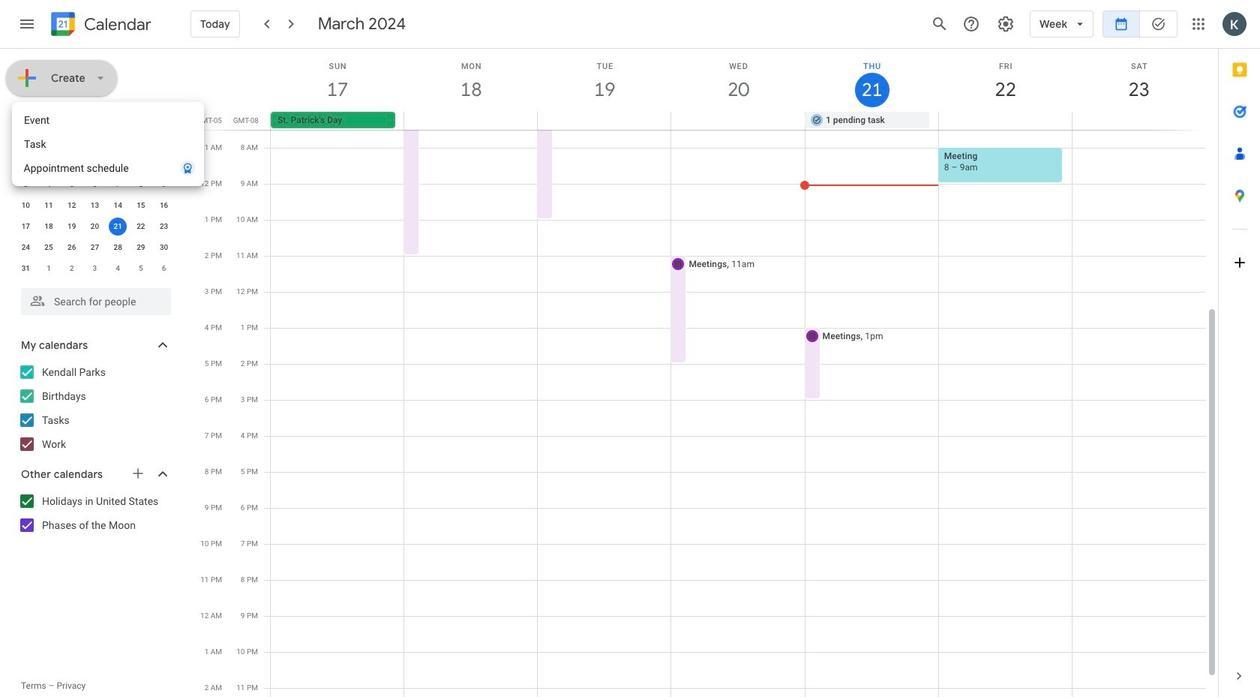 Task type: locate. For each thing, give the bounding box(es) containing it.
16 element
[[155, 197, 173, 215]]

calendar element
[[48, 9, 151, 42]]

heading inside calendar element
[[81, 15, 151, 33]]

april 3 element
[[86, 260, 104, 278]]

march 2024 grid
[[14, 132, 176, 279]]

30 element
[[155, 239, 173, 257]]

19 element
[[63, 218, 81, 236]]

april 1 element
[[40, 260, 58, 278]]

february 26 element
[[40, 155, 58, 173]]

february 25 element
[[17, 155, 35, 173]]

3 element
[[17, 176, 35, 194]]

13 element
[[86, 197, 104, 215]]

11 element
[[40, 197, 58, 215]]

27 element
[[86, 239, 104, 257]]

april 6 element
[[155, 260, 173, 278]]

15 element
[[132, 197, 150, 215]]

25 element
[[40, 239, 58, 257]]

cell
[[404, 112, 538, 130], [538, 112, 672, 130], [672, 112, 805, 130], [939, 112, 1072, 130], [1072, 112, 1206, 130], [129, 153, 152, 174], [106, 216, 129, 237]]

settings menu image
[[997, 15, 1015, 33]]

28 element
[[109, 239, 127, 257]]

row
[[264, 112, 1219, 130], [14, 132, 176, 153], [14, 153, 176, 174], [14, 174, 176, 195], [14, 195, 176, 216], [14, 216, 176, 237], [14, 237, 176, 258], [14, 258, 176, 279]]

grid
[[192, 49, 1219, 697]]

14 element
[[109, 197, 127, 215]]

6 element
[[86, 176, 104, 194]]

heading
[[81, 15, 151, 33]]

april 5 element
[[132, 260, 150, 278]]

7 element
[[109, 176, 127, 194]]

29 element
[[132, 239, 150, 257]]

21, today element
[[109, 218, 127, 236]]

tab list
[[1219, 49, 1261, 655]]

10 element
[[17, 197, 35, 215]]

18 element
[[40, 218, 58, 236]]

row group
[[14, 153, 176, 279]]

4 element
[[40, 176, 58, 194]]

None search field
[[0, 282, 186, 315]]



Task type: vqa. For each thing, say whether or not it's contained in the screenshot.
1 element
no



Task type: describe. For each thing, give the bounding box(es) containing it.
12 element
[[63, 197, 81, 215]]

5 element
[[63, 176, 81, 194]]

february 28 element
[[86, 155, 104, 173]]

22 element
[[132, 218, 150, 236]]

31 element
[[17, 260, 35, 278]]

main drawer image
[[18, 15, 36, 33]]

add other calendars image
[[131, 466, 146, 481]]

april 2 element
[[63, 260, 81, 278]]

17 element
[[17, 218, 35, 236]]

24 element
[[17, 239, 35, 257]]

my calendars list
[[3, 360, 186, 456]]

other calendars list
[[3, 489, 186, 537]]

Search for people text field
[[30, 288, 162, 315]]

8 element
[[132, 176, 150, 194]]

26 element
[[63, 239, 81, 257]]

february 27 element
[[63, 155, 81, 173]]

9 element
[[155, 176, 173, 194]]

february 29 element
[[109, 155, 127, 173]]

23 element
[[155, 218, 173, 236]]

april 4 element
[[109, 260, 127, 278]]

20 element
[[86, 218, 104, 236]]



